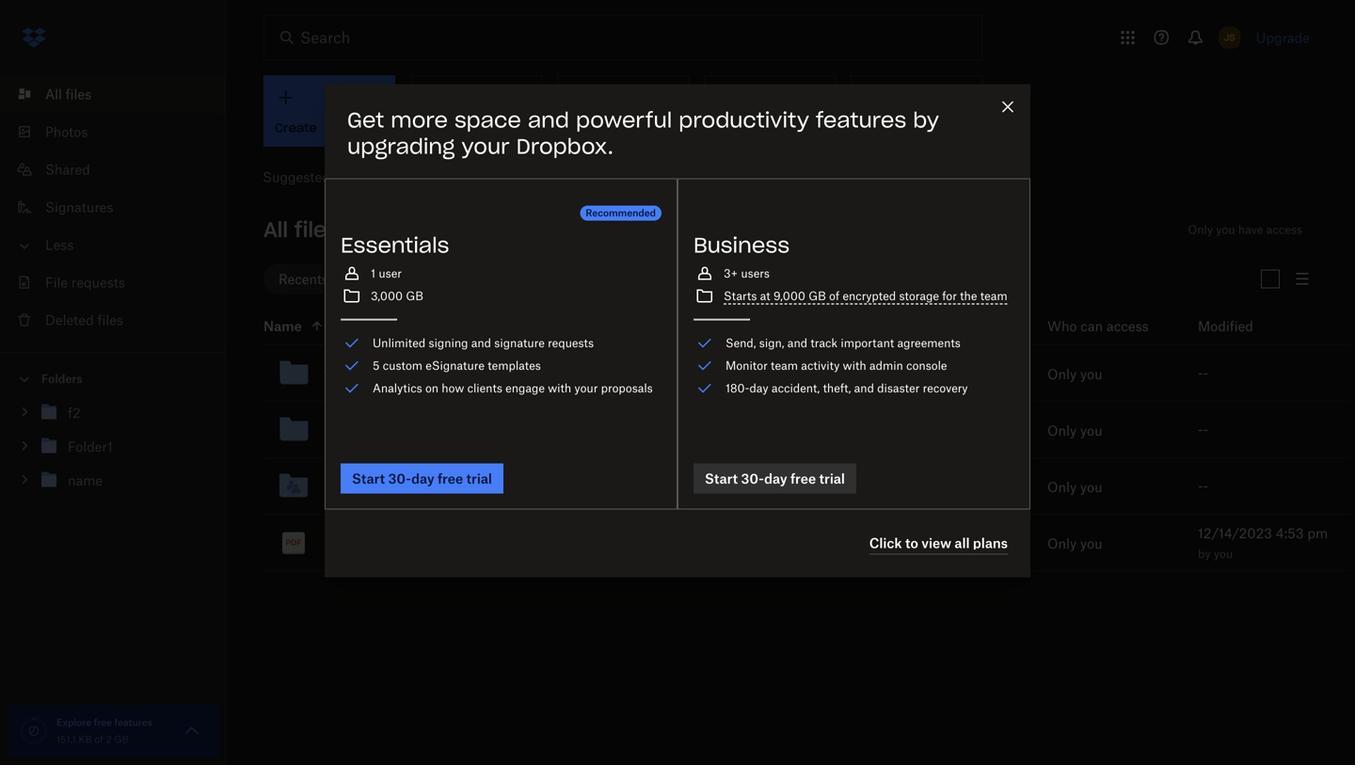 Task type: describe. For each thing, give the bounding box(es) containing it.
folder
[[616, 121, 652, 137]]

click
[[870, 535, 903, 551]]

file requests link
[[15, 264, 226, 301]]

by inside get more space and powerful productivity features by upgrading your dropbox.
[[914, 107, 940, 133]]

name name, modified 12/7/2023 2:26 pm, element
[[264, 459, 1351, 515]]

12/14/2023
[[1199, 525, 1273, 541]]

0 vertical spatial access
[[1267, 223, 1303, 237]]

start 30-day free trial for business
[[705, 471, 846, 487]]

explore
[[56, 717, 92, 729]]

and inside get more space and powerful productivity features by upgrading your dropbox.
[[528, 107, 570, 133]]

only you button for name
[[1048, 477, 1103, 498]]

file requests
[[45, 274, 125, 290]]

9,000
[[774, 289, 806, 303]]

photos
[[45, 124, 88, 140]]

only you for f2
[[1048, 366, 1103, 382]]

only you button for intro to dropbox.pdf
[[1048, 533, 1103, 554]]

from
[[334, 169, 363, 185]]

name link
[[324, 475, 359, 498]]

quota usage element
[[19, 717, 49, 747]]

4:53
[[1277, 525, 1305, 541]]

folder1 link
[[324, 419, 369, 441]]

all files link
[[15, 75, 226, 113]]

to for intro
[[357, 535, 369, 551]]

view
[[922, 535, 952, 551]]

features inside explore free features 151.1 kb of 2 gb
[[114, 717, 152, 729]]

1 user
[[371, 266, 402, 280]]

pm
[[1308, 525, 1329, 541]]

theft,
[[824, 381, 852, 395]]

180-day accident, theft, and disaster recovery
[[726, 381, 968, 395]]

monitor team activity with admin console
[[726, 359, 948, 373]]

intro
[[324, 535, 353, 551]]

dropbox.pdf
[[373, 535, 450, 551]]

table containing name
[[237, 308, 1351, 572]]

2 horizontal spatial your
[[575, 381, 598, 395]]

trial for business
[[820, 471, 846, 487]]

who can access
[[1048, 318, 1149, 334]]

explore free features 151.1 kb of 2 gb
[[56, 717, 152, 746]]

can
[[1081, 318, 1104, 334]]

access inside table
[[1107, 318, 1149, 334]]

proposals
[[601, 381, 653, 395]]

you inside 12/14/2023 4:53 pm by you
[[1215, 547, 1234, 561]]

recommended
[[586, 207, 656, 219]]

5 custom esignature templates
[[373, 359, 541, 373]]

only you have access
[[1189, 223, 1303, 237]]

templates
[[488, 359, 541, 373]]

get
[[347, 107, 384, 133]]

gb inside explore free features 151.1 kb of 2 gb
[[114, 734, 129, 746]]

dropbox image
[[15, 19, 53, 56]]

and right the signing
[[472, 336, 492, 350]]

important
[[841, 336, 895, 350]]

user
[[379, 266, 402, 280]]

you for f2
[[1081, 366, 1103, 382]]

start for business
[[705, 471, 738, 487]]

space
[[455, 107, 522, 133]]

name button
[[264, 315, 1002, 338]]

requests inside dialog
[[548, 336, 594, 350]]

storage
[[900, 289, 940, 303]]

only for intro to dropbox.pdf
[[1048, 536, 1077, 552]]

1
[[371, 266, 376, 280]]

clients
[[468, 381, 503, 395]]

on
[[426, 381, 439, 395]]

automated
[[941, 367, 993, 379]]

1 horizontal spatial all files
[[264, 217, 339, 243]]

folders
[[41, 372, 82, 386]]

less image
[[15, 237, 34, 256]]

who
[[1048, 318, 1078, 334]]

less
[[45, 237, 74, 253]]

of inside dialog
[[830, 289, 840, 303]]

name
[[324, 478, 359, 494]]

powerful
[[576, 107, 673, 133]]

intro to dropbox.pdf link
[[324, 532, 450, 554]]

2
[[106, 734, 112, 746]]

only you for folder1
[[1048, 423, 1103, 439]]

dialog containing get more space and powerful productivity features by upgrading your dropbox.
[[325, 84, 1031, 578]]

f2 link
[[324, 362, 337, 385]]

upgrading
[[347, 133, 455, 159]]

you for name
[[1081, 479, 1103, 495]]

free inside explore free features 151.1 kb of 2 gb
[[94, 717, 112, 729]]

1 vertical spatial files
[[295, 217, 339, 243]]

shared
[[45, 161, 90, 177]]

start 30-day free trial button for business
[[694, 464, 857, 494]]

record
[[717, 121, 762, 137]]

name
[[264, 318, 302, 334]]

unlimited
[[373, 336, 426, 350]]

add to starred image for name
[[1010, 475, 1033, 498]]

recents button
[[264, 264, 344, 294]]

productivity
[[679, 107, 810, 133]]

you for folder1
[[1081, 423, 1103, 439]]

start for essentials
[[352, 471, 385, 487]]

only you for name
[[1048, 479, 1103, 495]]

users
[[741, 266, 770, 280]]

admin
[[870, 359, 904, 373]]

of inside explore free features 151.1 kb of 2 gb
[[95, 734, 103, 746]]

intro to dropbox.pdf
[[324, 535, 450, 551]]

starts at 9,000 gb of encrypted storage for the team
[[724, 289, 1008, 303]]

more
[[391, 107, 448, 133]]

only for folder1
[[1048, 423, 1077, 439]]

30- for essentials
[[388, 471, 412, 487]]

only you button for f2
[[1048, 364, 1103, 385]]

all
[[955, 535, 970, 551]]

only you button for folder1
[[1048, 420, 1103, 441]]

create
[[570, 121, 612, 137]]

unlimited signing and signature requests
[[373, 336, 594, 350]]

151.1
[[56, 734, 76, 746]]

monitor
[[726, 359, 768, 373]]

signatures link
[[15, 188, 226, 226]]

your inside get more space and powerful productivity features by upgrading your dropbox.
[[462, 133, 510, 159]]

3,000
[[371, 289, 403, 303]]

click to view all plans
[[870, 535, 1008, 551]]

track
[[811, 336, 838, 350]]

console
[[907, 359, 948, 373]]

for
[[943, 289, 958, 303]]

accident,
[[772, 381, 820, 395]]



Task type: vqa. For each thing, say whether or not it's contained in the screenshot.
'automation'
no



Task type: locate. For each thing, give the bounding box(es) containing it.
1 horizontal spatial with
[[843, 359, 867, 373]]

12/14/2023 4:53 pm by you
[[1199, 525, 1329, 561]]

edit pdf
[[863, 121, 914, 137]]

add to starred image
[[1010, 475, 1033, 498], [1010, 532, 1033, 554]]

1 start 30-day free trial from the left
[[352, 471, 492, 487]]

trial for essentials
[[467, 471, 492, 487]]

disaster
[[878, 381, 920, 395]]

table
[[237, 308, 1351, 572]]

starred
[[367, 271, 414, 287]]

only you inside name folder1, modified 11/16/2023 2:30 pm, element
[[1048, 423, 1103, 439]]

to inside click to view all plans button
[[906, 535, 919, 551]]

name intro to dropbox.pdf, modified 12/14/2023 4:53 pm, element
[[264, 515, 1351, 572]]

only you button inside name name, modified 12/7/2023 2:26 pm, element
[[1048, 477, 1103, 498]]

0 horizontal spatial trial
[[467, 471, 492, 487]]

1 horizontal spatial team
[[981, 289, 1008, 303]]

0 vertical spatial all
[[45, 86, 62, 102]]

0 horizontal spatial free
[[94, 717, 112, 729]]

you for intro to dropbox.pdf
[[1081, 536, 1103, 552]]

all files list item
[[0, 75, 226, 113]]

agreements
[[898, 336, 961, 350]]

-- for name
[[1199, 478, 1209, 494]]

deleted
[[45, 312, 94, 328]]

3 -- from the top
[[1199, 478, 1209, 494]]

sign,
[[760, 336, 785, 350]]

free for business
[[791, 471, 817, 487]]

files up recents "button"
[[295, 217, 339, 243]]

folders button
[[0, 364, 226, 392]]

name folder1, modified 11/16/2023 2:30 pm, element
[[264, 402, 1351, 459]]

with right engage
[[548, 381, 572, 395]]

1 horizontal spatial requests
[[548, 336, 594, 350]]

send,
[[726, 336, 757, 350]]

suggested
[[263, 169, 330, 185]]

1 add to starred image from the top
[[1010, 475, 1033, 498]]

plans
[[974, 535, 1008, 551]]

requests
[[71, 274, 125, 290], [548, 336, 594, 350]]

0 horizontal spatial your
[[367, 169, 395, 185]]

pdf
[[891, 121, 914, 137]]

requests up deleted files
[[71, 274, 125, 290]]

gb right "9,000"
[[809, 289, 827, 303]]

only you button inside name f2, modified 11/20/2023 11:54 am, element
[[1048, 364, 1103, 385]]

by right edit
[[914, 107, 940, 133]]

0 horizontal spatial all files
[[45, 86, 91, 102]]

to left view
[[906, 535, 919, 551]]

only you inside name f2, modified 11/20/2023 11:54 am, element
[[1048, 366, 1103, 382]]

only you inside name intro to dropbox.pdf, modified 12/14/2023 4:53 pm, element
[[1048, 536, 1103, 552]]

1 only you button from the top
[[1048, 364, 1103, 385]]

recovery
[[923, 381, 968, 395]]

only
[[1189, 223, 1214, 237], [1048, 366, 1077, 382], [1048, 423, 1077, 439], [1048, 479, 1077, 495], [1048, 536, 1077, 552]]

signature
[[495, 336, 545, 350]]

0 horizontal spatial activity
[[398, 169, 443, 185]]

all files inside list item
[[45, 86, 91, 102]]

how
[[442, 381, 465, 395]]

1 vertical spatial activity
[[802, 359, 840, 373]]

esignature
[[426, 359, 485, 373]]

files for all files link
[[66, 86, 91, 102]]

0 vertical spatial your
[[462, 133, 510, 159]]

encrypted
[[843, 289, 897, 303]]

free down name folder1, modified 11/16/2023 2:30 pm, element
[[791, 471, 817, 487]]

all up photos
[[45, 86, 62, 102]]

1 vertical spatial all
[[264, 217, 288, 243]]

trial
[[467, 471, 492, 487], [820, 471, 846, 487]]

custom
[[383, 359, 423, 373]]

1 to from the left
[[357, 535, 369, 551]]

1 vertical spatial with
[[548, 381, 572, 395]]

add to starred image right plans
[[1010, 532, 1033, 554]]

start 30-day free trial button for essentials
[[341, 464, 504, 494]]

by down 12/14/2023
[[1199, 547, 1211, 561]]

day for essentials
[[412, 471, 435, 487]]

all files up photos
[[45, 86, 91, 102]]

1 start from the left
[[352, 471, 385, 487]]

name f2, modified 11/20/2023 11:54 am, element
[[264, 346, 1351, 402]]

by inside 12/14/2023 4:53 pm by you
[[1199, 547, 1211, 561]]

3,000 gb
[[371, 289, 424, 303]]

1 horizontal spatial features
[[816, 107, 907, 133]]

deleted files link
[[15, 301, 226, 339]]

start 30-day free trial
[[352, 471, 492, 487], [705, 471, 846, 487]]

2 start 30-day free trial from the left
[[705, 471, 846, 487]]

1 horizontal spatial trial
[[820, 471, 846, 487]]

day down monitor
[[750, 381, 769, 395]]

2 horizontal spatial gb
[[809, 289, 827, 303]]

starred button
[[351, 264, 429, 294]]

1 horizontal spatial to
[[906, 535, 919, 551]]

team right the
[[981, 289, 1008, 303]]

1 horizontal spatial gb
[[406, 289, 424, 303]]

0 horizontal spatial 30-
[[388, 471, 412, 487]]

0 horizontal spatial team
[[771, 359, 799, 373]]

4 only you button from the top
[[1048, 533, 1103, 554]]

1 horizontal spatial your
[[462, 133, 510, 159]]

only for name
[[1048, 479, 1077, 495]]

your left proposals
[[575, 381, 598, 395]]

1 start 30-day free trial button from the left
[[341, 464, 504, 494]]

features inside get more space and powerful productivity features by upgrading your dropbox.
[[816, 107, 907, 133]]

activity
[[398, 169, 443, 185], [802, 359, 840, 373]]

add to starred image inside name intro to dropbox.pdf, modified 12/14/2023 4:53 pm, element
[[1010, 532, 1033, 554]]

30- down name folder1, modified 11/16/2023 2:30 pm, element
[[741, 471, 765, 487]]

0 horizontal spatial by
[[914, 107, 940, 133]]

2 to from the left
[[906, 535, 919, 551]]

start down the folder1
[[352, 471, 385, 487]]

0 horizontal spatial access
[[1107, 318, 1149, 334]]

1 vertical spatial requests
[[548, 336, 594, 350]]

2 vertical spatial files
[[97, 312, 123, 328]]

5
[[373, 359, 380, 373]]

1 vertical spatial add to starred image
[[1010, 532, 1033, 554]]

to right intro
[[357, 535, 369, 551]]

with
[[843, 359, 867, 373], [548, 381, 572, 395]]

edit pdf button
[[851, 75, 983, 147]]

-- inside name f2, modified 11/20/2023 11:54 am, element
[[1199, 365, 1209, 381]]

list
[[0, 64, 226, 352]]

0 horizontal spatial of
[[95, 734, 103, 746]]

0 vertical spatial --
[[1199, 365, 1209, 381]]

only inside name intro to dropbox.pdf, modified 12/14/2023 4:53 pm, element
[[1048, 536, 1077, 552]]

3+
[[724, 266, 738, 280]]

2 trial from the left
[[820, 471, 846, 487]]

2 start 30-day free trial button from the left
[[694, 464, 857, 494]]

free for essentials
[[438, 471, 463, 487]]

1 horizontal spatial 30-
[[741, 471, 765, 487]]

folder1
[[324, 422, 369, 438]]

2 start from the left
[[705, 471, 738, 487]]

files down the file requests link in the top left of the page
[[97, 312, 123, 328]]

with up 180-day accident, theft, and disaster recovery
[[843, 359, 867, 373]]

-- for f2
[[1199, 365, 1209, 381]]

1 horizontal spatial start 30-day free trial
[[705, 471, 846, 487]]

0 vertical spatial team
[[981, 289, 1008, 303]]

1 horizontal spatial start 30-day free trial button
[[694, 464, 857, 494]]

only inside name f2, modified 11/20/2023 11:54 am, element
[[1048, 366, 1077, 382]]

dropbox.
[[517, 133, 614, 159]]

2 -- from the top
[[1199, 422, 1209, 438]]

features
[[816, 107, 907, 133], [114, 717, 152, 729]]

only you inside name name, modified 12/7/2023 2:26 pm, element
[[1048, 479, 1103, 495]]

2 only you from the top
[[1048, 423, 1103, 439]]

free up 2
[[94, 717, 112, 729]]

get more space and powerful productivity features by upgrading your dropbox.
[[347, 107, 940, 159]]

upgrade link
[[1257, 30, 1311, 46]]

0 vertical spatial with
[[843, 359, 867, 373]]

trial down name folder1, modified 11/16/2023 2:30 pm, element
[[820, 471, 846, 487]]

-- for folder1
[[1199, 422, 1209, 438]]

all inside list item
[[45, 86, 62, 102]]

1 horizontal spatial free
[[438, 471, 463, 487]]

f2
[[324, 365, 337, 381]]

group
[[0, 392, 226, 512]]

create folder button
[[557, 75, 689, 147]]

0 horizontal spatial requests
[[71, 274, 125, 290]]

-- inside name name, modified 12/7/2023 2:26 pm, element
[[1199, 478, 1209, 494]]

suggested from your activity
[[263, 169, 443, 185]]

1 horizontal spatial access
[[1267, 223, 1303, 237]]

1 vertical spatial all files
[[264, 217, 339, 243]]

start 30-day free trial for essentials
[[352, 471, 492, 487]]

signatures
[[45, 199, 113, 215]]

you
[[1217, 223, 1236, 237], [1081, 366, 1103, 382], [1081, 423, 1103, 439], [1081, 479, 1103, 495], [1081, 536, 1103, 552], [1215, 547, 1234, 561]]

your right the from
[[367, 169, 395, 185]]

add to starred image inside name name, modified 12/7/2023 2:26 pm, element
[[1010, 475, 1033, 498]]

signing
[[429, 336, 468, 350]]

access right can on the right top
[[1107, 318, 1149, 334]]

2 30- from the left
[[741, 471, 765, 487]]

3 only you button from the top
[[1048, 477, 1103, 498]]

3+ users
[[724, 266, 770, 280]]

gb right 3,000
[[406, 289, 424, 303]]

only you for intro to dropbox.pdf
[[1048, 536, 1103, 552]]

1 vertical spatial your
[[367, 169, 395, 185]]

you inside name folder1, modified 11/16/2023 2:30 pm, element
[[1081, 423, 1103, 439]]

activity down upgrading
[[398, 169, 443, 185]]

0 vertical spatial features
[[816, 107, 907, 133]]

analytics on how clients engage with your proposals
[[373, 381, 653, 395]]

0 vertical spatial files
[[66, 86, 91, 102]]

and left create
[[528, 107, 570, 133]]

start 30-day free trial up the dropbox.pdf
[[352, 471, 492, 487]]

record button
[[704, 75, 836, 147]]

requests right signature
[[548, 336, 594, 350]]

0 horizontal spatial start 30-day free trial button
[[341, 464, 504, 494]]

3 only you from the top
[[1048, 479, 1103, 495]]

of left 2
[[95, 734, 103, 746]]

free up the dropbox.pdf
[[438, 471, 463, 487]]

engage
[[506, 381, 545, 395]]

1 30- from the left
[[388, 471, 412, 487]]

-- inside name folder1, modified 11/16/2023 2:30 pm, element
[[1199, 422, 1209, 438]]

start 30-day free trial down name folder1, modified 11/16/2023 2:30 pm, element
[[705, 471, 846, 487]]

files
[[66, 86, 91, 102], [295, 217, 339, 243], [97, 312, 123, 328]]

day down name folder1, modified 11/16/2023 2:30 pm, element
[[765, 471, 788, 487]]

you inside name f2, modified 11/20/2023 11:54 am, element
[[1081, 366, 1103, 382]]

2 only you button from the top
[[1048, 420, 1103, 441]]

your right more
[[462, 133, 510, 159]]

2 horizontal spatial free
[[791, 471, 817, 487]]

start 30-day free trial button down name folder1, modified 11/16/2023 2:30 pm, element
[[694, 464, 857, 494]]

0 vertical spatial add to starred image
[[1010, 475, 1033, 498]]

activity down track in the top of the page
[[802, 359, 840, 373]]

start down 180- at the right of the page
[[705, 471, 738, 487]]

start 30-day free trial button up the dropbox.pdf
[[341, 464, 504, 494]]

trial down clients
[[467, 471, 492, 487]]

0 vertical spatial by
[[914, 107, 940, 133]]

1 horizontal spatial of
[[830, 289, 840, 303]]

0 horizontal spatial with
[[548, 381, 572, 395]]

1 vertical spatial by
[[1199, 547, 1211, 561]]

of left encrypted
[[830, 289, 840, 303]]

list containing all files
[[0, 64, 226, 352]]

2 horizontal spatial files
[[295, 217, 339, 243]]

your
[[462, 133, 510, 159], [367, 169, 395, 185], [575, 381, 598, 395]]

files inside all files link
[[66, 86, 91, 102]]

file
[[45, 274, 68, 290]]

starts
[[724, 289, 757, 303]]

0 vertical spatial of
[[830, 289, 840, 303]]

team
[[981, 289, 1008, 303], [771, 359, 799, 373]]

team up accident, at the right
[[771, 359, 799, 373]]

dialog
[[325, 84, 1031, 578]]

modified button
[[1199, 315, 1303, 338]]

add to starred image down remove from starred icon
[[1010, 475, 1033, 498]]

access right have
[[1267, 223, 1303, 237]]

edit
[[863, 121, 887, 137]]

1 -- from the top
[[1199, 365, 1209, 381]]

0 vertical spatial activity
[[398, 169, 443, 185]]

files inside deleted files link
[[97, 312, 123, 328]]

at
[[760, 289, 771, 303]]

of
[[830, 289, 840, 303], [95, 734, 103, 746]]

you inside name name, modified 12/7/2023 2:26 pm, element
[[1081, 479, 1103, 495]]

files up photos
[[66, 86, 91, 102]]

and right sign,
[[788, 336, 808, 350]]

0 horizontal spatial gb
[[114, 734, 129, 746]]

by
[[914, 107, 940, 133], [1199, 547, 1211, 561]]

to inside the intro to dropbox.pdf link
[[357, 535, 369, 551]]

2 add to starred image from the top
[[1010, 532, 1033, 554]]

all down suggested
[[264, 217, 288, 243]]

1 vertical spatial access
[[1107, 318, 1149, 334]]

1 trial from the left
[[467, 471, 492, 487]]

0 horizontal spatial start 30-day free trial
[[352, 471, 492, 487]]

0 vertical spatial all files
[[45, 86, 91, 102]]

180-
[[726, 381, 750, 395]]

4 only you from the top
[[1048, 536, 1103, 552]]

1 horizontal spatial all
[[264, 217, 288, 243]]

gb right 2
[[114, 734, 129, 746]]

2 vertical spatial your
[[575, 381, 598, 395]]

analytics
[[373, 381, 422, 395]]

1 horizontal spatial by
[[1199, 547, 1211, 561]]

0 vertical spatial requests
[[71, 274, 125, 290]]

remove from starred image
[[1010, 419, 1033, 441]]

0 horizontal spatial files
[[66, 86, 91, 102]]

only you button inside name intro to dropbox.pdf, modified 12/14/2023 4:53 pm, element
[[1048, 533, 1103, 554]]

day up the dropbox.pdf
[[412, 471, 435, 487]]

day for business
[[765, 471, 788, 487]]

only for f2
[[1048, 366, 1077, 382]]

only you button inside name folder1, modified 11/16/2023 2:30 pm, element
[[1048, 420, 1103, 441]]

and right theft,
[[855, 381, 875, 395]]

1 only you from the top
[[1048, 366, 1103, 382]]

add to starred image
[[1010, 362, 1033, 385]]

30- right name link
[[388, 471, 412, 487]]

30- for business
[[741, 471, 765, 487]]

only inside name folder1, modified 11/16/2023 2:30 pm, element
[[1048, 423, 1077, 439]]

only inside name name, modified 12/7/2023 2:26 pm, element
[[1048, 479, 1077, 495]]

1 vertical spatial team
[[771, 359, 799, 373]]

2 vertical spatial --
[[1199, 478, 1209, 494]]

1 horizontal spatial activity
[[802, 359, 840, 373]]

upgrade
[[1257, 30, 1311, 46]]

have
[[1239, 223, 1264, 237]]

day
[[750, 381, 769, 395], [412, 471, 435, 487], [765, 471, 788, 487]]

1 vertical spatial features
[[114, 717, 152, 729]]

modified
[[1199, 318, 1254, 334]]

to for click
[[906, 535, 919, 551]]

add to starred image for intro to dropbox.pdf
[[1010, 532, 1033, 554]]

1 horizontal spatial files
[[97, 312, 123, 328]]

shared link
[[15, 151, 226, 188]]

create folder
[[570, 121, 652, 137]]

all files up recents "button"
[[264, 217, 339, 243]]

0 horizontal spatial start
[[352, 471, 385, 487]]

essentials
[[341, 232, 449, 258]]

deleted files
[[45, 312, 123, 328]]

business
[[694, 232, 790, 258]]

1 horizontal spatial start
[[705, 471, 738, 487]]

1 vertical spatial --
[[1199, 422, 1209, 438]]

1 vertical spatial of
[[95, 734, 103, 746]]

files for deleted files link
[[97, 312, 123, 328]]

0 horizontal spatial features
[[114, 717, 152, 729]]

recents
[[279, 271, 329, 287]]

0 horizontal spatial to
[[357, 535, 369, 551]]

0 horizontal spatial all
[[45, 86, 62, 102]]



